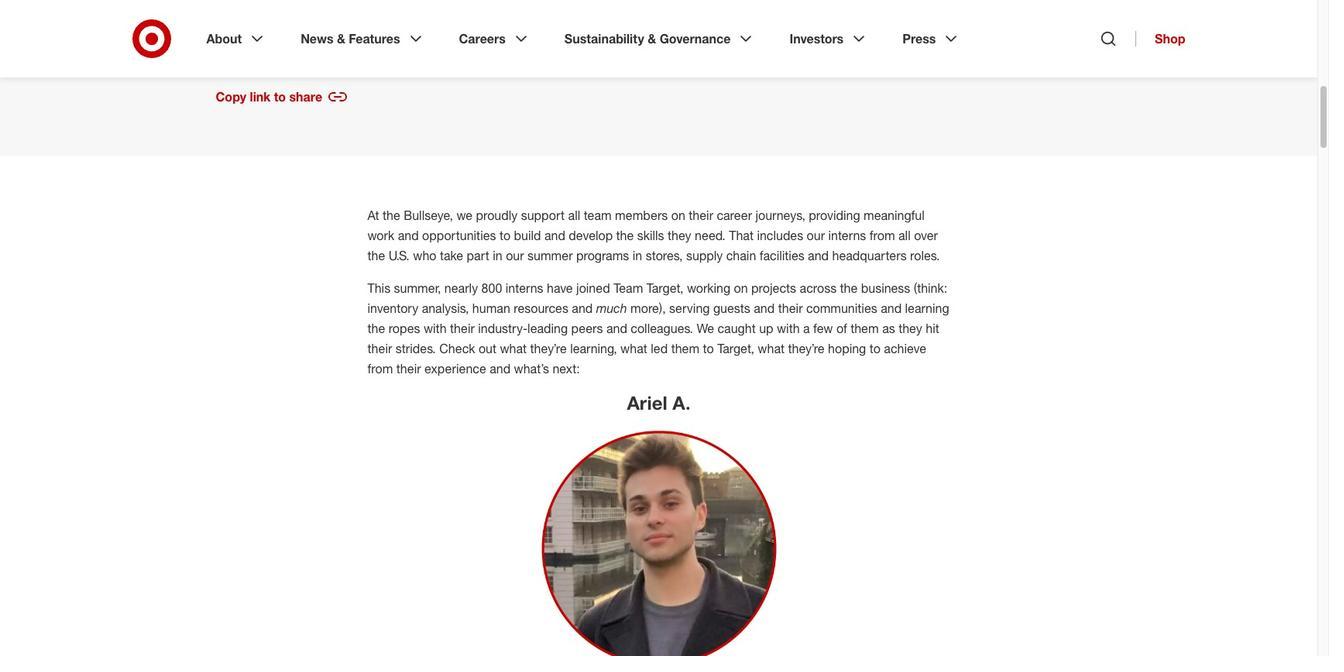 Task type: vqa. For each thing, say whether or not it's contained in the screenshot.
At the Bullseye, we proudly support all team members on their career journeys, providing meaningful work and opportunities to build and develop the skills they need. That includes our interns from all over the U.S. who take part in our summer programs in stores, supply chain facilities and headquarters roles.
yes



Task type: describe. For each thing, give the bounding box(es) containing it.
1 in from the left
[[493, 248, 503, 264]]

need.
[[695, 228, 726, 244]]

the left skills
[[616, 228, 634, 244]]

ariel a.
[[627, 392, 691, 415]]

shop
[[1155, 31, 1186, 46]]

2 in from the left
[[633, 248, 642, 264]]

news
[[301, 31, 334, 46]]

2 what from the left
[[621, 341, 648, 357]]

have
[[547, 281, 573, 296]]

copy link to share
[[216, 89, 322, 105]]

meaningful
[[864, 208, 925, 223]]

this
[[368, 281, 391, 296]]

summer,
[[394, 281, 441, 296]]

proudly
[[476, 208, 518, 223]]

a.
[[673, 392, 691, 415]]

from inside at the bullseye, we proudly support all team members on their career journeys, providing meaningful work and opportunities to build and develop the skills they need. that includes our interns from all over the u.s. who take part in our summer programs in stores, supply chain facilities and headquarters roles.
[[870, 228, 895, 244]]

guests
[[713, 301, 751, 316]]

news & features link
[[290, 19, 436, 59]]

their inside at the bullseye, we proudly support all team members on their career journeys, providing meaningful work and opportunities to build and develop the skills they need. that includes our interns from all over the u.s. who take part in our summer programs in stores, supply chain facilities and headquarters roles.
[[689, 208, 714, 223]]

on inside the this summer, nearly 800 interns have joined team target, working on projects across the business (think: inventory analysis, human resources and
[[734, 281, 748, 296]]

next:
[[553, 361, 580, 377]]

governance
[[660, 31, 731, 46]]

their up the check
[[450, 321, 475, 337]]

bullseye,
[[404, 208, 453, 223]]

led
[[651, 341, 668, 357]]

1 they're from the left
[[530, 341, 567, 357]]

1 vertical spatial all
[[899, 228, 911, 244]]

a
[[803, 321, 810, 337]]

headquarters
[[833, 248, 907, 264]]

at the bullseye, we proudly support all team members on their career journeys, providing meaningful work and opportunities to build and develop the skills they need. that includes our interns from all over the u.s. who take part in our summer programs in stores, supply chain facilities and headquarters roles.
[[368, 208, 940, 264]]

projects
[[752, 281, 797, 296]]

we
[[457, 208, 473, 223]]

out
[[479, 341, 497, 357]]

programs
[[576, 248, 629, 264]]

shop link
[[1136, 31, 1186, 46]]

more),
[[631, 301, 666, 316]]

up
[[759, 321, 774, 337]]

serving
[[669, 301, 710, 316]]

copy
[[216, 89, 246, 105]]

facilities
[[760, 248, 805, 264]]

& for sustainability
[[648, 31, 656, 46]]

sustainability
[[565, 31, 644, 46]]

1 with from the left
[[424, 321, 447, 337]]

communities
[[806, 301, 878, 316]]

link
[[250, 89, 271, 105]]

and down the out
[[490, 361, 511, 377]]

a circular graphic with a head-and-shoulders photo of ari. image
[[368, 427, 950, 656]]

few
[[814, 321, 833, 337]]

as
[[883, 321, 895, 337]]

the inside the this summer, nearly 800 interns have joined team target, working on projects across the business (think: inventory analysis, human resources and
[[840, 281, 858, 296]]

2 they're from the left
[[788, 341, 825, 357]]

chain
[[727, 248, 756, 264]]

over
[[914, 228, 938, 244]]

to inside copy link to share button
[[274, 89, 286, 105]]

skills
[[637, 228, 664, 244]]

leading
[[528, 321, 568, 337]]

about link
[[196, 19, 277, 59]]

support
[[521, 208, 565, 223]]

more), serving guests and their communities and learning the ropes with their industry-leading peers and colleagues. we caught up with a few of them as they hit their strides. check out what they're learning, what led them to target, what they're hoping to achieve from their experience and what's next:
[[368, 301, 950, 377]]

press
[[903, 31, 936, 46]]

and up "across"
[[808, 248, 829, 264]]

at
[[368, 208, 379, 223]]

working
[[687, 281, 731, 296]]

they inside more), serving guests and their communities and learning the ropes with their industry-leading peers and colleagues. we caught up with a few of them as they hit their strides. check out what they're learning, what led them to target, what they're hoping to achieve from their experience and what's next:
[[899, 321, 923, 337]]

that
[[729, 228, 754, 244]]

about
[[206, 31, 242, 46]]

2 with from the left
[[777, 321, 800, 337]]

joined
[[576, 281, 610, 296]]

analysis,
[[422, 301, 469, 316]]

work
[[368, 228, 395, 244]]

and down much
[[607, 321, 627, 337]]

features
[[349, 31, 400, 46]]

experience
[[425, 361, 486, 377]]

business
[[861, 281, 911, 296]]

nearly
[[445, 281, 478, 296]]

career
[[717, 208, 752, 223]]

800
[[482, 281, 502, 296]]

summer
[[528, 248, 573, 264]]

interns inside the this summer, nearly 800 interns have joined team target, working on projects across the business (think: inventory analysis, human resources and
[[506, 281, 544, 296]]

from inside more), serving guests and their communities and learning the ropes with their industry-leading peers and colleagues. we caught up with a few of them as they hit their strides. check out what they're learning, what led them to target, what they're hoping to achieve from their experience and what's next:
[[368, 361, 393, 377]]

industry-
[[478, 321, 528, 337]]

journeys,
[[756, 208, 806, 223]]

includes
[[757, 228, 804, 244]]

resources
[[514, 301, 569, 316]]

ropes
[[389, 321, 420, 337]]

stores,
[[646, 248, 683, 264]]



Task type: locate. For each thing, give the bounding box(es) containing it.
to inside at the bullseye, we proudly support all team members on their career journeys, providing meaningful work and opportunities to build and develop the skills they need. that includes our interns from all over the u.s. who take part in our summer programs in stores, supply chain facilities and headquarters roles.
[[500, 228, 511, 244]]

1 vertical spatial they
[[899, 321, 923, 337]]

target, up more),
[[647, 281, 684, 296]]

1 vertical spatial from
[[368, 361, 393, 377]]

& for news
[[337, 31, 345, 46]]

on right members
[[671, 208, 686, 223]]

interns
[[829, 228, 866, 244], [506, 281, 544, 296]]

who
[[413, 248, 437, 264]]

on
[[671, 208, 686, 223], [734, 281, 748, 296]]

to down we
[[703, 341, 714, 357]]

team
[[584, 208, 612, 223]]

the
[[383, 208, 400, 223], [616, 228, 634, 244], [368, 248, 385, 264], [840, 281, 858, 296], [368, 321, 385, 337]]

learning,
[[570, 341, 617, 357]]

with
[[424, 321, 447, 337], [777, 321, 800, 337]]

with down analysis,
[[424, 321, 447, 337]]

share
[[289, 89, 322, 105]]

(think:
[[914, 281, 948, 296]]

careers link
[[448, 19, 541, 59]]

from down ropes
[[368, 361, 393, 377]]

2 & from the left
[[648, 31, 656, 46]]

supply
[[686, 248, 723, 264]]

in
[[493, 248, 503, 264], [633, 248, 642, 264]]

& left governance
[[648, 31, 656, 46]]

target, inside the this summer, nearly 800 interns have joined team target, working on projects across the business (think: inventory analysis, human resources and
[[647, 281, 684, 296]]

the right at
[[383, 208, 400, 223]]

0 horizontal spatial them
[[671, 341, 700, 357]]

0 horizontal spatial with
[[424, 321, 447, 337]]

develop
[[569, 228, 613, 244]]

the down inventory
[[368, 321, 385, 337]]

1 vertical spatial them
[[671, 341, 700, 357]]

1 vertical spatial our
[[506, 248, 524, 264]]

hit
[[926, 321, 940, 337]]

and up peers
[[572, 301, 593, 316]]

0 vertical spatial them
[[851, 321, 879, 337]]

target,
[[647, 281, 684, 296], [718, 341, 755, 357]]

1 & from the left
[[337, 31, 345, 46]]

0 horizontal spatial from
[[368, 361, 393, 377]]

u.s.
[[389, 248, 410, 264]]

news & features
[[301, 31, 400, 46]]

across
[[800, 281, 837, 296]]

them right of at the right
[[851, 321, 879, 337]]

them right led
[[671, 341, 700, 357]]

1 horizontal spatial they're
[[788, 341, 825, 357]]

the down work
[[368, 248, 385, 264]]

interns inside at the bullseye, we proudly support all team members on their career journeys, providing meaningful work and opportunities to build and develop the skills they need. that includes our interns from all over the u.s. who take part in our summer programs in stores, supply chain facilities and headquarters roles.
[[829, 228, 866, 244]]

1 horizontal spatial on
[[734, 281, 748, 296]]

0 horizontal spatial on
[[671, 208, 686, 223]]

from down meaningful
[[870, 228, 895, 244]]

0 horizontal spatial interns
[[506, 281, 544, 296]]

what's
[[514, 361, 549, 377]]

all
[[568, 208, 580, 223], [899, 228, 911, 244]]

in right part
[[493, 248, 503, 264]]

1 vertical spatial interns
[[506, 281, 544, 296]]

1 horizontal spatial from
[[870, 228, 895, 244]]

and up as
[[881, 301, 902, 316]]

they're down a
[[788, 341, 825, 357]]

0 horizontal spatial in
[[493, 248, 503, 264]]

and up up
[[754, 301, 775, 316]]

their down projects
[[778, 301, 803, 316]]

the up communities on the right of the page
[[840, 281, 858, 296]]

peers
[[571, 321, 603, 337]]

caught
[[718, 321, 756, 337]]

our
[[807, 228, 825, 244], [506, 248, 524, 264]]

1 horizontal spatial &
[[648, 31, 656, 46]]

this summer, nearly 800 interns have joined team target, working on projects across the business (think: inventory analysis, human resources and
[[368, 281, 948, 316]]

what
[[500, 341, 527, 357], [621, 341, 648, 357], [758, 341, 785, 357]]

3 what from the left
[[758, 341, 785, 357]]

we
[[697, 321, 714, 337]]

in down skills
[[633, 248, 642, 264]]

opportunities
[[422, 228, 496, 244]]

1 horizontal spatial our
[[807, 228, 825, 244]]

on inside at the bullseye, we proudly support all team members on their career journeys, providing meaningful work and opportunities to build and develop the skills they need. that includes our interns from all over the u.s. who take part in our summer programs in stores, supply chain facilities and headquarters roles.
[[671, 208, 686, 223]]

1 horizontal spatial what
[[621, 341, 648, 357]]

them
[[851, 321, 879, 337], [671, 341, 700, 357]]

what left led
[[621, 341, 648, 357]]

careers
[[459, 31, 506, 46]]

they're down leading
[[530, 341, 567, 357]]

1 horizontal spatial interns
[[829, 228, 866, 244]]

0 horizontal spatial what
[[500, 341, 527, 357]]

1 horizontal spatial all
[[899, 228, 911, 244]]

from
[[870, 228, 895, 244], [368, 361, 393, 377]]

roles.
[[910, 248, 940, 264]]

1 horizontal spatial target,
[[718, 341, 755, 357]]

human
[[473, 301, 510, 316]]

strides.
[[396, 341, 436, 357]]

0 horizontal spatial they
[[668, 228, 692, 244]]

providing
[[809, 208, 860, 223]]

to right link
[[274, 89, 286, 105]]

sustainability & governance
[[565, 31, 731, 46]]

&
[[337, 31, 345, 46], [648, 31, 656, 46]]

achieve
[[884, 341, 927, 357]]

1 vertical spatial on
[[734, 281, 748, 296]]

1 horizontal spatial them
[[851, 321, 879, 337]]

and up u.s.
[[398, 228, 419, 244]]

copy link to share button
[[216, 88, 347, 107]]

1 vertical spatial target,
[[718, 341, 755, 357]]

0 vertical spatial on
[[671, 208, 686, 223]]

1 horizontal spatial in
[[633, 248, 642, 264]]

they inside at the bullseye, we proudly support all team members on their career journeys, providing meaningful work and opportunities to build and develop the skills they need. that includes our interns from all over the u.s. who take part in our summer programs in stores, supply chain facilities and headquarters roles.
[[668, 228, 692, 244]]

part
[[467, 248, 490, 264]]

investors link
[[779, 19, 880, 59]]

team
[[614, 281, 643, 296]]

all left over
[[899, 228, 911, 244]]

to right hoping
[[870, 341, 881, 357]]

they up stores,
[[668, 228, 692, 244]]

their up need.
[[689, 208, 714, 223]]

colleagues.
[[631, 321, 693, 337]]

0 horizontal spatial target,
[[647, 281, 684, 296]]

build
[[514, 228, 541, 244]]

on up guests
[[734, 281, 748, 296]]

target, down the 'caught'
[[718, 341, 755, 357]]

much
[[596, 301, 627, 316]]

and
[[398, 228, 419, 244], [545, 228, 566, 244], [808, 248, 829, 264], [572, 301, 593, 316], [754, 301, 775, 316], [881, 301, 902, 316], [607, 321, 627, 337], [490, 361, 511, 377]]

0 horizontal spatial our
[[506, 248, 524, 264]]

& right news
[[337, 31, 345, 46]]

members
[[615, 208, 668, 223]]

inventory
[[368, 301, 419, 316]]

sustainability & governance link
[[554, 19, 767, 59]]

our down "providing"
[[807, 228, 825, 244]]

1 horizontal spatial with
[[777, 321, 800, 337]]

interns up resources
[[506, 281, 544, 296]]

hoping
[[828, 341, 866, 357]]

ariel
[[627, 392, 668, 415]]

what down industry-
[[500, 341, 527, 357]]

interns down "providing"
[[829, 228, 866, 244]]

0 vertical spatial all
[[568, 208, 580, 223]]

0 horizontal spatial they're
[[530, 341, 567, 357]]

they're
[[530, 341, 567, 357], [788, 341, 825, 357]]

1 what from the left
[[500, 341, 527, 357]]

to
[[274, 89, 286, 105], [500, 228, 511, 244], [703, 341, 714, 357], [870, 341, 881, 357]]

to down the proudly
[[500, 228, 511, 244]]

what down up
[[758, 341, 785, 357]]

their down ropes
[[368, 341, 392, 357]]

target, inside more), serving guests and their communities and learning the ropes with their industry-leading peers and colleagues. we caught up with a few of them as they hit their strides. check out what they're learning, what led them to target, what they're hoping to achieve from their experience and what's next:
[[718, 341, 755, 357]]

2 horizontal spatial what
[[758, 341, 785, 357]]

0 vertical spatial target,
[[647, 281, 684, 296]]

their down strides.
[[397, 361, 421, 377]]

our down the build
[[506, 248, 524, 264]]

they up achieve in the right bottom of the page
[[899, 321, 923, 337]]

0 vertical spatial interns
[[829, 228, 866, 244]]

0 vertical spatial they
[[668, 228, 692, 244]]

and up summer
[[545, 228, 566, 244]]

and inside the this summer, nearly 800 interns have joined team target, working on projects across the business (think: inventory analysis, human resources and
[[572, 301, 593, 316]]

0 vertical spatial our
[[807, 228, 825, 244]]

all left the team
[[568, 208, 580, 223]]

the inside more), serving guests and their communities and learning the ropes with their industry-leading peers and colleagues. we caught up with a few of them as they hit their strides. check out what they're learning, what led them to target, what they're hoping to achieve from their experience and what's next:
[[368, 321, 385, 337]]

0 horizontal spatial all
[[568, 208, 580, 223]]

0 vertical spatial from
[[870, 228, 895, 244]]

learning
[[905, 301, 950, 316]]

take
[[440, 248, 463, 264]]

0 horizontal spatial &
[[337, 31, 345, 46]]

press link
[[892, 19, 972, 59]]

investors
[[790, 31, 844, 46]]

1 horizontal spatial they
[[899, 321, 923, 337]]

with left a
[[777, 321, 800, 337]]

of
[[837, 321, 847, 337]]



